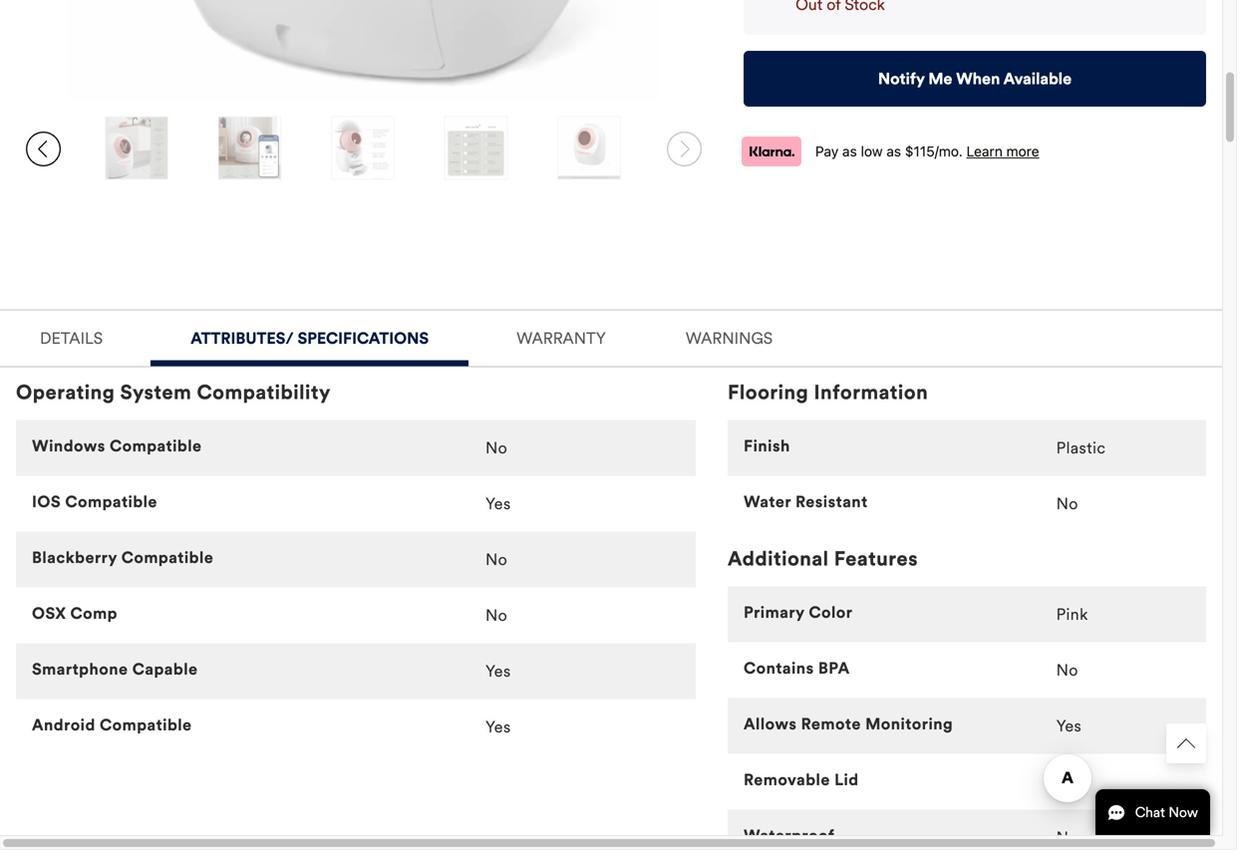 Task type: describe. For each thing, give the bounding box(es) containing it.
comp
[[70, 604, 118, 624]]

when
[[957, 69, 1001, 88]]

removable
[[744, 771, 831, 791]]

2 arrow container image from the left
[[667, 132, 702, 167]]

scroll to top image
[[1178, 735, 1196, 753]]

details
[[40, 329, 103, 349]]

removable lid
[[744, 771, 859, 791]]

notify
[[879, 69, 925, 88]]

styled arrow button link
[[1167, 724, 1207, 764]]

compatible for blackberry compatible
[[121, 548, 214, 568]]

2 arrow container button from the left
[[657, 116, 712, 182]]

water resistant
[[744, 492, 868, 512]]

1 arrow container image from the left
[[26, 132, 61, 167]]

compatible for android compatible
[[100, 716, 192, 736]]

additional
[[728, 547, 829, 572]]

allows remote monitoring
[[744, 715, 954, 735]]

remote
[[801, 715, 861, 735]]

casa leo leo's loo too pretty pink covered automatic self-cleaning cat litter box - thumbnail-3 image
[[219, 116, 281, 180]]

contains bpa
[[744, 659, 850, 679]]

1 as from the left
[[843, 143, 857, 159]]

casa leo leo's loo too pretty pink covered automatic self-cleaning cat litter box - thumbnail-6 image
[[559, 116, 620, 180]]

system
[[120, 381, 192, 405]]

yes for removable lid
[[1057, 773, 1082, 793]]

notify me when available button
[[744, 51, 1207, 106]]

flooring
[[728, 381, 809, 405]]

yes for ios compatible
[[486, 494, 511, 514]]

color
[[809, 603, 853, 623]]

available
[[1004, 69, 1072, 88]]

yes for smartphone capable
[[486, 662, 511, 682]]

no for osx comp
[[486, 606, 508, 626]]

1 arrow container button from the left
[[16, 116, 71, 182]]

primary color
[[744, 603, 853, 623]]

compatibility
[[197, 381, 331, 405]]

smartphone
[[32, 660, 128, 680]]

additional features
[[728, 547, 919, 572]]

android compatible
[[32, 716, 192, 736]]

information
[[814, 381, 929, 405]]

compatible for windows compatible
[[110, 437, 202, 456]]

yes for allows remote monitoring
[[1057, 717, 1082, 737]]

attributes/ specifications
[[191, 329, 429, 349]]

operating system compatibility
[[16, 381, 331, 405]]

attributes/
[[191, 329, 294, 349]]

pay as low as $115/mo. learn more
[[816, 143, 1040, 159]]

no for water resistant
[[1057, 494, 1079, 514]]



Task type: vqa. For each thing, say whether or not it's contained in the screenshot.
"Home" link
no



Task type: locate. For each thing, give the bounding box(es) containing it.
more
[[1007, 143, 1040, 159]]

specifications
[[298, 329, 429, 349]]

arrow container image left casa leo leo's loo too pretty pink covered automatic self-cleaning cat litter box - thumbnail-2
[[26, 132, 61, 167]]

casa leo leo's loo too pretty pink covered automatic self-cleaning cat litter box - carousel image #1 image
[[47, 0, 681, 100]]

compatible down capable at left bottom
[[100, 716, 192, 736]]

yes
[[486, 494, 511, 514], [486, 662, 511, 682], [1057, 717, 1082, 737], [486, 718, 511, 738], [1057, 773, 1082, 793]]

product details tab list
[[0, 310, 1223, 851]]

operating
[[16, 381, 115, 405]]

compatible down system
[[110, 437, 202, 456]]

no for windows compatible
[[486, 439, 508, 458]]

compatible
[[110, 437, 202, 456], [65, 492, 158, 512], [121, 548, 214, 568], [100, 716, 192, 736]]

2 as from the left
[[887, 143, 902, 159]]

attributes/ specifications button
[[151, 311, 469, 361]]

details button
[[8, 311, 135, 361]]

0 horizontal spatial arrow container button
[[16, 116, 71, 182]]

android
[[32, 716, 95, 736]]

pink
[[1057, 605, 1089, 625]]

capable
[[132, 660, 198, 680]]

allows
[[744, 715, 797, 735]]

no for waterproof
[[1057, 828, 1079, 848]]

me
[[929, 69, 953, 88]]

smartphone capable
[[32, 660, 198, 680]]

compatible down "ios compatible"
[[121, 548, 214, 568]]

as right low
[[887, 143, 902, 159]]

osx comp
[[32, 604, 118, 624]]

learn
[[967, 143, 1003, 159]]

flooring information
[[728, 381, 929, 405]]

contains
[[744, 659, 814, 679]]

primary
[[744, 603, 805, 623]]

klarna badge image
[[742, 136, 802, 166]]

as left low
[[843, 143, 857, 159]]

arrow container image left klarna badge image
[[667, 132, 702, 167]]

windows compatible
[[32, 437, 202, 456]]

warnings
[[686, 329, 773, 349]]

no for contains bpa
[[1057, 661, 1079, 681]]

learn more button
[[967, 141, 1040, 161]]

$115/mo.
[[905, 143, 963, 159]]

blackberry compatible
[[32, 548, 214, 568]]

1 horizontal spatial arrow container button
[[657, 116, 712, 182]]

monitoring
[[866, 715, 954, 735]]

warranty button
[[485, 311, 638, 361]]

arrow container button left klarna badge image
[[657, 116, 712, 182]]

arrow container button
[[16, 116, 71, 182], [657, 116, 712, 182]]

notify me when available
[[879, 69, 1072, 88]]

as
[[843, 143, 857, 159], [887, 143, 902, 159]]

casa leo leo's loo too pretty pink covered automatic self-cleaning cat litter box - thumbnail-5 image
[[445, 116, 507, 180]]

1 horizontal spatial arrow container image
[[667, 132, 702, 167]]

casa leo leo's loo too pretty pink covered automatic self-cleaning cat litter box - thumbnail-2 image
[[106, 116, 167, 180]]

ios compatible
[[32, 492, 158, 512]]

no
[[486, 439, 508, 458], [1057, 494, 1079, 514], [486, 550, 508, 570], [486, 606, 508, 626], [1057, 661, 1079, 681], [1057, 828, 1079, 848]]

finish
[[744, 437, 791, 456]]

plastic
[[1057, 439, 1106, 458]]

no for blackberry compatible
[[486, 550, 508, 570]]

warranty
[[517, 329, 606, 349]]

0 horizontal spatial as
[[843, 143, 857, 159]]

casa leo leo's loo too pretty pink covered automatic self-cleaning cat litter box - thumbnail-4 image
[[332, 116, 394, 180]]

low
[[861, 143, 883, 159]]

osx
[[32, 604, 66, 624]]

0 horizontal spatial arrow container image
[[26, 132, 61, 167]]

water
[[744, 492, 792, 512]]

ios
[[32, 492, 61, 512]]

resistant
[[796, 492, 868, 512]]

windows
[[32, 437, 105, 456]]

1 horizontal spatial as
[[887, 143, 902, 159]]

blackberry
[[32, 548, 117, 568]]

arrow container button left casa leo leo's loo too pretty pink covered automatic self-cleaning cat litter box - thumbnail-2
[[16, 116, 71, 182]]

lid
[[835, 771, 859, 791]]

compatible for ios compatible
[[65, 492, 158, 512]]

arrow container image
[[26, 132, 61, 167], [667, 132, 702, 167]]

yes for android compatible
[[486, 718, 511, 738]]

warnings button
[[654, 311, 805, 361]]

compatible down the windows compatible
[[65, 492, 158, 512]]

bpa
[[819, 659, 850, 679]]

waterproof
[[744, 826, 835, 846]]

pay
[[816, 143, 839, 159]]

features
[[834, 547, 919, 572]]



